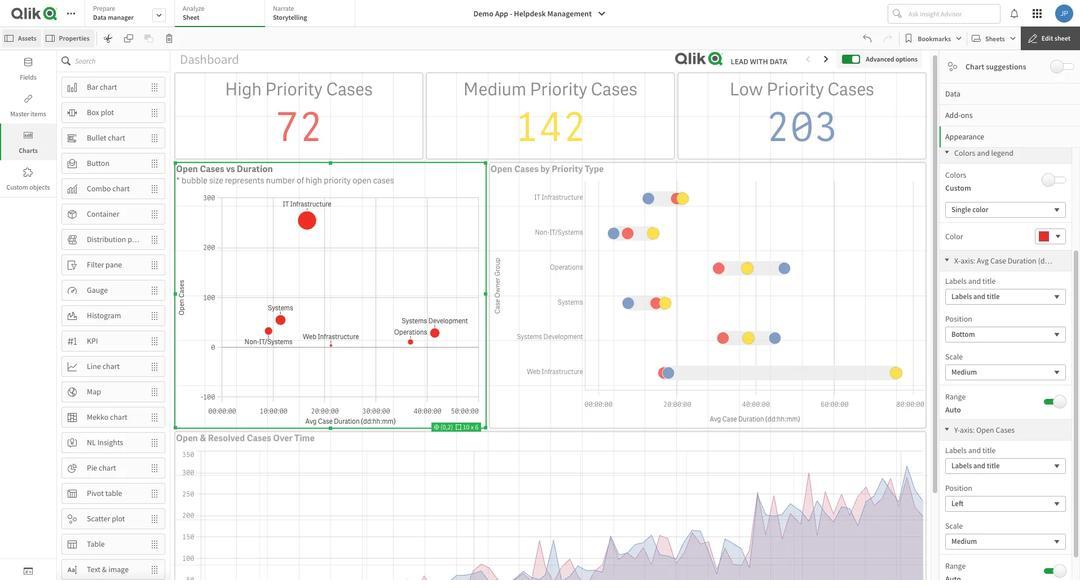 Task type: locate. For each thing, give the bounding box(es) containing it.
7 move image from the top
[[144, 382, 165, 401]]

10 move image from the top
[[144, 458, 165, 478]]

axis:
[[961, 256, 976, 266], [960, 425, 975, 435]]

chart for pie chart
[[99, 463, 116, 473]]

0 vertical spatial title
[[983, 276, 996, 286]]

size
[[209, 175, 223, 186]]

line chart
[[87, 361, 120, 371]]

and for avg
[[969, 276, 981, 286]]

button
[[87, 158, 110, 168]]

position
[[946, 314, 973, 324], [946, 483, 973, 493]]

narrate storytelling
[[273, 4, 307, 21]]

plot right box
[[101, 107, 114, 117]]

colors for colors and legend
[[955, 148, 976, 158]]

cases
[[326, 78, 373, 101], [591, 78, 638, 101], [828, 78, 875, 101], [200, 163, 224, 175], [514, 163, 539, 175], [996, 425, 1015, 435], [247, 432, 271, 444]]

2 move image from the top
[[144, 205, 165, 224]]

1 labels and title from the top
[[946, 276, 996, 286]]

analyze
[[183, 4, 205, 12]]

colors down triangle bottom image
[[946, 170, 967, 180]]

2 labels and title from the top
[[946, 445, 996, 455]]

plot right distribution
[[128, 234, 141, 244]]

custom down triangle bottom image
[[946, 183, 972, 193]]

storytelling
[[273, 13, 307, 21]]

axis: for x-
[[961, 256, 976, 266]]

labels and title down y-
[[946, 445, 996, 455]]

open inside open cases vs duration * bubble size represents number of high priority open cases
[[176, 163, 198, 175]]

1 vertical spatial and
[[969, 276, 981, 286]]

time
[[295, 432, 315, 444]]

bookmarks button
[[902, 29, 965, 47]]

open left size
[[176, 163, 198, 175]]

2 vertical spatial and
[[969, 445, 981, 455]]

prepare
[[93, 4, 115, 12]]

chart right pie
[[99, 463, 116, 473]]

cases
[[373, 175, 394, 186]]

filter
[[87, 260, 104, 270]]

chart right mekko
[[110, 412, 127, 422]]

legend
[[992, 148, 1014, 158]]

scale for x-axis: avg case duration (dd:hh:mm)
[[946, 352, 963, 362]]

mekko chart
[[87, 412, 127, 422]]

0 horizontal spatial custom
[[6, 183, 28, 191]]

& for image
[[102, 564, 107, 574]]

0 vertical spatial data
[[93, 13, 107, 21]]

1 move image from the top
[[144, 78, 165, 97]]

colors down appearance
[[955, 148, 976, 158]]

3 move image from the top
[[144, 154, 165, 173]]

colors for colors custom
[[946, 170, 967, 180]]

properties button
[[43, 29, 94, 47]]

duration right case
[[1008, 256, 1037, 266]]

1 vertical spatial position
[[946, 483, 973, 493]]

1 custom from the left
[[6, 183, 28, 191]]

1 vertical spatial labels
[[946, 445, 967, 455]]

2 range from the top
[[946, 561, 966, 571]]

master
[[10, 109, 29, 118]]

demo app - helpdesk management button
[[467, 5, 614, 23]]

7 move image from the top
[[144, 484, 165, 503]]

8 move image from the top
[[144, 408, 165, 427]]

2 title from the top
[[983, 445, 996, 455]]

duration
[[237, 163, 273, 175], [1008, 256, 1037, 266]]

data inside the prepare data manager
[[93, 13, 107, 21]]

4 move image from the top
[[144, 179, 165, 198]]

chart right bullet
[[108, 133, 125, 143]]

labels down y-
[[946, 445, 967, 455]]

0 vertical spatial colors
[[955, 148, 976, 158]]

6 move image from the top
[[144, 332, 165, 351]]

colors
[[955, 148, 976, 158], [946, 170, 967, 180]]

axis: down auto
[[960, 425, 975, 435]]

labels and title
[[946, 276, 996, 286], [946, 445, 996, 455]]

1 vertical spatial data
[[946, 89, 961, 99]]

& right text
[[102, 564, 107, 574]]

data down prepare
[[93, 13, 107, 21]]

box
[[87, 107, 99, 117]]

edit
[[1042, 34, 1054, 42]]

bubble
[[182, 175, 207, 186]]

1 vertical spatial title
[[983, 445, 996, 455]]

2 move image from the top
[[144, 128, 165, 148]]

chart for combo chart
[[112, 183, 130, 194]]

delete image
[[165, 34, 174, 43]]

move image
[[144, 103, 165, 122], [144, 205, 165, 224], [144, 230, 165, 249], [144, 281, 165, 300], [144, 306, 165, 325], [144, 357, 165, 376], [144, 484, 165, 503], [144, 509, 165, 528], [144, 560, 165, 579]]

0 vertical spatial labels
[[946, 276, 967, 286]]

labels and title for avg
[[946, 276, 996, 286]]

5 move image from the top
[[144, 255, 165, 275]]

plot for scatter plot
[[112, 514, 125, 524]]

0 horizontal spatial duration
[[237, 163, 273, 175]]

fields button
[[0, 50, 56, 87]]

move image
[[144, 78, 165, 97], [144, 128, 165, 148], [144, 154, 165, 173], [144, 179, 165, 198], [144, 255, 165, 275], [144, 332, 165, 351], [144, 382, 165, 401], [144, 408, 165, 427], [144, 433, 165, 452], [144, 458, 165, 478], [144, 535, 165, 554]]

x-
[[955, 256, 961, 266]]

move image for histogram
[[144, 306, 165, 325]]

203
[[766, 101, 839, 153]]

table
[[105, 488, 122, 498]]

add-
[[946, 110, 961, 120]]

Ask Insight Advisor text field
[[907, 4, 1000, 23]]

title for open
[[983, 445, 996, 455]]

move image for gauge
[[144, 281, 165, 300]]

1 labels from the top
[[946, 276, 967, 286]]

ons
[[961, 110, 973, 120]]

1 title from the top
[[983, 276, 996, 286]]

labels and title down avg
[[946, 276, 996, 286]]

add-ons
[[946, 110, 973, 120]]

move image for filter pane
[[144, 255, 165, 275]]

(0,2)
[[439, 423, 456, 431]]

bullet
[[87, 133, 106, 143]]

kpi
[[87, 336, 98, 346]]

0 horizontal spatial data
[[93, 13, 107, 21]]

type
[[585, 163, 604, 175]]

range for range auto
[[946, 392, 966, 402]]

x
[[471, 423, 474, 431]]

sheet
[[1055, 34, 1071, 42]]

colors inside colors custom
[[946, 170, 967, 180]]

priority inside high priority cases 72
[[265, 78, 323, 101]]

0 vertical spatial plot
[[101, 107, 114, 117]]

undo image
[[863, 34, 873, 43]]

11 move image from the top
[[144, 535, 165, 554]]

1 horizontal spatial duration
[[1008, 256, 1037, 266]]

move image for line chart
[[144, 357, 165, 376]]

axis: left avg
[[961, 256, 976, 266]]

1 position from the top
[[946, 314, 973, 324]]

1 triangle bottom image from the top
[[940, 257, 955, 263]]

position for y-
[[946, 483, 973, 493]]

cases inside high priority cases 72
[[326, 78, 373, 101]]

2 labels from the top
[[946, 445, 967, 455]]

and left legend
[[977, 148, 990, 158]]

2 vertical spatial plot
[[112, 514, 125, 524]]

0 vertical spatial triangle bottom image
[[940, 257, 955, 263]]

10 x 6
[[462, 423, 479, 431]]

scatter chart image
[[949, 62, 958, 71]]

triangle bottom image down color
[[940, 257, 955, 263]]

data tab
[[940, 83, 1081, 104]]

1 vertical spatial colors
[[946, 170, 967, 180]]

assets
[[18, 34, 36, 42]]

priority
[[265, 78, 323, 101], [530, 78, 588, 101], [767, 78, 824, 101], [552, 163, 583, 175]]

y-
[[955, 425, 960, 435]]

0 horizontal spatial &
[[102, 564, 107, 574]]

1 horizontal spatial custom
[[946, 183, 972, 193]]

labels down x-
[[946, 276, 967, 286]]

5 move image from the top
[[144, 306, 165, 325]]

next sheet: performance image
[[822, 55, 831, 64]]

labels
[[946, 276, 967, 286], [946, 445, 967, 455]]

x-axis: avg case duration (dd:hh:mm)
[[955, 256, 1078, 266]]

plot right scatter
[[112, 514, 125, 524]]

0 vertical spatial axis:
[[961, 256, 976, 266]]

&
[[200, 432, 206, 444], [102, 564, 107, 574]]

1 vertical spatial axis:
[[960, 425, 975, 435]]

2 triangle bottom image from the top
[[940, 427, 955, 432]]

move image for table
[[144, 535, 165, 554]]

1 vertical spatial plot
[[128, 234, 141, 244]]

triangle bottom image down auto
[[940, 427, 955, 432]]

move image for scatter plot
[[144, 509, 165, 528]]

prepare data manager
[[93, 4, 134, 21]]

duration right vs
[[237, 163, 273, 175]]

triangle bottom image
[[940, 257, 955, 263], [940, 427, 955, 432]]

0 vertical spatial scale
[[946, 352, 963, 362]]

chart right bar
[[100, 82, 117, 92]]

open right y-
[[977, 425, 995, 435]]

1 vertical spatial range
[[946, 561, 966, 571]]

insights
[[97, 437, 123, 448]]

0 vertical spatial &
[[200, 432, 206, 444]]

1 horizontal spatial data
[[946, 89, 961, 99]]

open left "resolved"
[[176, 432, 198, 444]]

0 vertical spatial position
[[946, 314, 973, 324]]

tab list
[[85, 0, 359, 28]]

1 move image from the top
[[144, 103, 165, 122]]

plot for distribution plot
[[128, 234, 141, 244]]

6 move image from the top
[[144, 357, 165, 376]]

move image for distribution plot
[[144, 230, 165, 249]]

0 vertical spatial labels and title
[[946, 276, 996, 286]]

title down avg
[[983, 276, 996, 286]]

9 move image from the top
[[144, 560, 165, 579]]

high priority cases 72
[[225, 78, 373, 153]]

open
[[176, 163, 198, 175], [491, 163, 513, 175], [977, 425, 995, 435], [176, 432, 198, 444]]

priority inside medium priority cases 142
[[530, 78, 588, 101]]

1 range from the top
[[946, 392, 966, 402]]

text & image
[[87, 564, 129, 574]]

plot
[[101, 107, 114, 117], [128, 234, 141, 244], [112, 514, 125, 524]]

open left by
[[491, 163, 513, 175]]

medium priority cases 142
[[464, 78, 638, 153]]

1 vertical spatial duration
[[1008, 256, 1037, 266]]

analyze sheet
[[183, 4, 205, 21]]

triangle bottom image for x-
[[940, 257, 955, 263]]

1 horizontal spatial &
[[200, 432, 206, 444]]

objects
[[29, 183, 50, 191]]

open for open cases by priority type
[[491, 163, 513, 175]]

cases inside medium priority cases 142
[[591, 78, 638, 101]]

1 vertical spatial scale
[[946, 521, 963, 531]]

2 scale from the top
[[946, 521, 963, 531]]

vs
[[226, 163, 235, 175]]

map
[[87, 387, 101, 397]]

2 position from the top
[[946, 483, 973, 493]]

database image
[[24, 58, 33, 67]]

range auto
[[946, 392, 966, 415]]

& left "resolved"
[[200, 432, 206, 444]]

and down avg
[[969, 276, 981, 286]]

variables image
[[24, 567, 33, 576]]

3 move image from the top
[[144, 230, 165, 249]]

custom inside button
[[6, 183, 28, 191]]

data inside tab
[[946, 89, 961, 99]]

manager
[[108, 13, 134, 21]]

move image for nl insights
[[144, 433, 165, 452]]

application containing 72
[[0, 0, 1081, 580]]

1 vertical spatial labels and title
[[946, 445, 996, 455]]

0 vertical spatial duration
[[237, 163, 273, 175]]

move image for bullet chart
[[144, 128, 165, 148]]

chart right line
[[102, 361, 120, 371]]

1 vertical spatial triangle bottom image
[[940, 427, 955, 432]]

priority inside low priority cases 203
[[767, 78, 824, 101]]

and down y-axis: open cases
[[969, 445, 981, 455]]

represents
[[225, 175, 264, 186]]

move image for container
[[144, 205, 165, 224]]

management
[[548, 8, 592, 19]]

bar chart
[[87, 82, 117, 92]]

scatter
[[87, 514, 110, 524]]

8 move image from the top
[[144, 509, 165, 528]]

0 vertical spatial range
[[946, 392, 966, 402]]

sheet
[[183, 13, 200, 21]]

9 move image from the top
[[144, 433, 165, 452]]

chart right combo
[[112, 183, 130, 194]]

histogram
[[87, 310, 121, 321]]

application
[[0, 0, 1081, 580]]

nl insights
[[87, 437, 123, 448]]

move image for mekko chart
[[144, 408, 165, 427]]

title down y-axis: open cases
[[983, 445, 996, 455]]

chart for mekko chart
[[110, 412, 127, 422]]

pane
[[106, 260, 122, 270]]

gauge
[[87, 285, 108, 295]]

duration inside open cases vs duration * bubble size represents number of high priority open cases
[[237, 163, 273, 175]]

custom down puzzle icon
[[6, 183, 28, 191]]

1 scale from the top
[[946, 352, 963, 362]]

4 move image from the top
[[144, 281, 165, 300]]

data up add-
[[946, 89, 961, 99]]

1 vertical spatial &
[[102, 564, 107, 574]]



Task type: vqa. For each thing, say whether or not it's contained in the screenshot.
first sans- from the bottom
no



Task type: describe. For each thing, give the bounding box(es) containing it.
-
[[510, 8, 513, 19]]

properties
[[59, 34, 89, 42]]

open for open cases vs duration * bubble size represents number of high priority open cases
[[176, 163, 198, 175]]

colors and legend
[[955, 148, 1014, 158]]

labels for x-
[[946, 276, 967, 286]]

table
[[87, 539, 105, 549]]

high
[[225, 78, 262, 101]]

demo app - helpdesk management
[[474, 8, 592, 19]]

charts button
[[0, 124, 56, 160]]

custom objects
[[6, 183, 50, 191]]

priority for 72
[[265, 78, 323, 101]]

image
[[108, 564, 129, 574]]

plot for box plot
[[101, 107, 114, 117]]

& for resolved
[[200, 432, 206, 444]]

move image for combo chart
[[144, 179, 165, 198]]

nl
[[87, 437, 96, 448]]

master items button
[[0, 87, 56, 124]]

of
[[297, 175, 304, 186]]

move image for pivot table
[[144, 484, 165, 503]]

142
[[515, 101, 587, 153]]

axis: for y-
[[960, 425, 975, 435]]

low
[[730, 78, 764, 101]]

move image for box plot
[[144, 103, 165, 122]]

copy image
[[124, 34, 133, 43]]

move image for map
[[144, 382, 165, 401]]

distribution
[[87, 234, 126, 244]]

*
[[176, 175, 180, 186]]

custom objects button
[[0, 160, 56, 197]]

colors custom
[[946, 170, 972, 193]]

mekko
[[87, 412, 109, 422]]

triangle bottom image for y-
[[940, 427, 955, 432]]

pivot table
[[87, 488, 122, 498]]

move image for bar chart
[[144, 78, 165, 97]]

priority for 203
[[767, 78, 824, 101]]

0 vertical spatial and
[[977, 148, 990, 158]]

bookmarks
[[918, 34, 951, 43]]

chart suggestions
[[966, 62, 1027, 72]]

(dd:hh:mm)
[[1039, 256, 1078, 266]]

puzzle image
[[24, 168, 33, 177]]

move image for text & image
[[144, 560, 165, 579]]

auto
[[946, 405, 962, 415]]

open for open & resolved cases over time
[[176, 432, 198, 444]]

sheets button
[[970, 29, 1019, 47]]

high
[[306, 175, 322, 186]]

title for avg
[[983, 276, 996, 286]]

triangle bottom image
[[940, 150, 955, 155]]

2 custom from the left
[[946, 183, 972, 193]]

helpdesk
[[514, 8, 546, 19]]

appearance tab
[[940, 126, 1081, 147]]

items
[[31, 109, 46, 118]]

appearance
[[946, 131, 985, 142]]

container
[[87, 209, 119, 219]]

72
[[275, 101, 323, 153]]

filter pane
[[87, 260, 122, 270]]

move image for button
[[144, 154, 165, 173]]

master items
[[10, 109, 46, 118]]

number
[[266, 175, 295, 186]]

over
[[273, 432, 293, 444]]

link image
[[24, 94, 33, 103]]

position for x-
[[946, 314, 973, 324]]

labels for y-
[[946, 445, 967, 455]]

pie
[[87, 463, 97, 473]]

Search text field
[[75, 50, 170, 72]]

suggestions
[[986, 62, 1027, 72]]

advanced
[[866, 55, 895, 63]]

chart for bar chart
[[100, 82, 117, 92]]

chart for bullet chart
[[108, 133, 125, 143]]

add-ons tab
[[940, 104, 1081, 126]]

y-axis: open cases
[[955, 425, 1015, 435]]

box plot
[[87, 107, 114, 117]]

scatter plot
[[87, 514, 125, 524]]

narrate
[[273, 4, 294, 12]]

advanced options
[[866, 55, 918, 63]]

open cases by priority type
[[491, 163, 604, 175]]

bullet chart
[[87, 133, 125, 143]]

color
[[946, 231, 964, 242]]

cases inside low priority cases 203
[[828, 78, 875, 101]]

scale for y-axis: open cases
[[946, 521, 963, 531]]

priority for 142
[[530, 78, 588, 101]]

open
[[353, 175, 372, 186]]

distribution plot
[[87, 234, 141, 244]]

sheets
[[986, 34, 1005, 43]]

range for range
[[946, 561, 966, 571]]

avg
[[977, 256, 989, 266]]

object image
[[24, 131, 33, 140]]

charts
[[19, 146, 38, 155]]

and for open
[[969, 445, 981, 455]]

chart for line chart
[[102, 361, 120, 371]]

text
[[87, 564, 100, 574]]

move image for pie chart
[[144, 458, 165, 478]]

case
[[991, 256, 1007, 266]]

line
[[87, 361, 101, 371]]

options
[[896, 55, 918, 63]]

priority
[[324, 175, 351, 186]]

labels and title for open
[[946, 445, 996, 455]]

medium
[[464, 78, 527, 101]]

resolved
[[208, 432, 245, 444]]

open & resolved cases over time
[[176, 432, 315, 444]]

pivot
[[87, 488, 104, 498]]

fields
[[20, 73, 37, 81]]

james peterson image
[[1056, 5, 1074, 23]]

cut image
[[104, 34, 113, 43]]

low priority cases 203
[[730, 78, 875, 153]]

chart
[[966, 62, 985, 72]]

move image for kpi
[[144, 332, 165, 351]]

by
[[541, 163, 550, 175]]

edit sheet button
[[1021, 27, 1081, 50]]

cases inside open cases vs duration * bubble size represents number of high priority open cases
[[200, 163, 224, 175]]

10
[[463, 423, 470, 431]]

demo
[[474, 8, 494, 19]]

tab list containing prepare
[[85, 0, 359, 28]]



